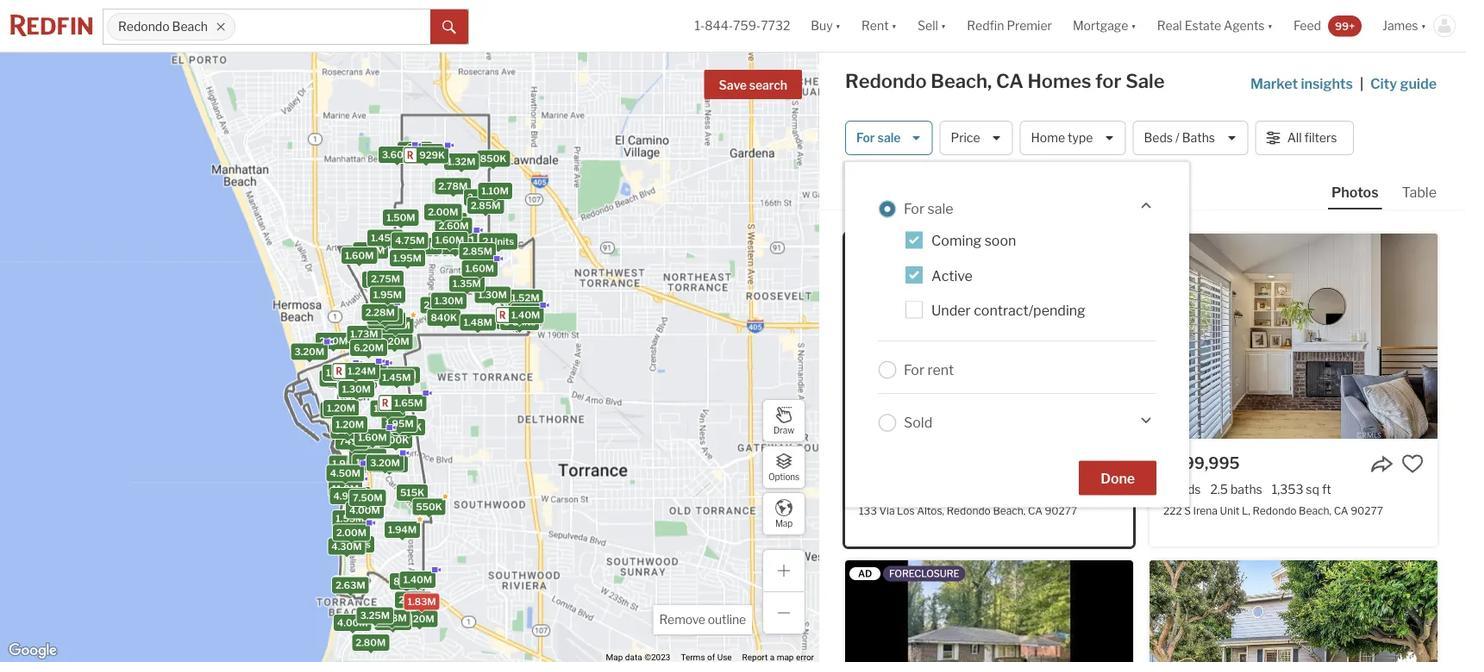 Task type: describe. For each thing, give the bounding box(es) containing it.
draw button
[[762, 399, 806, 442]]

city guide link
[[1370, 73, 1440, 94]]

sale inside for sale button
[[878, 131, 901, 145]]

▾ for sell ▾
[[941, 18, 946, 33]]

save search button
[[704, 70, 802, 99]]

1.16m
[[447, 235, 474, 246]]

photo of 133 via los altos, redondo beach, ca 90277 image
[[845, 234, 1133, 439]]

515k
[[400, 487, 424, 498]]

1.40m up 2.89m
[[403, 575, 432, 586]]

850k
[[480, 153, 507, 164]]

1 vertical spatial 4.00m
[[337, 618, 368, 629]]

redfin premier button
[[957, 0, 1062, 52]]

900k
[[382, 435, 409, 446]]

0 horizontal spatial beach,
[[931, 69, 992, 93]]

1 horizontal spatial 3
[[504, 317, 510, 328]]

1.30m up 840k
[[435, 295, 463, 307]]

0 vertical spatial 3.20m
[[294, 346, 324, 358]]

rent ▾ button
[[862, 0, 897, 52]]

sell
[[918, 18, 938, 33]]

1 vertical spatial 2.85m
[[463, 246, 492, 257]]

0 horizontal spatial 1.70m
[[324, 405, 352, 416]]

2.63m
[[336, 580, 365, 591]]

under
[[931, 302, 971, 319]]

1.60m up 995k
[[345, 250, 374, 261]]

2.20m down "1.83m"
[[405, 614, 434, 625]]

1.25m
[[357, 245, 385, 256]]

2.20m down 2.28m
[[381, 320, 410, 331]]

1.11m
[[327, 368, 352, 379]]

1.40m down 1.52m
[[511, 310, 540, 321]]

(lot)
[[1092, 482, 1114, 497]]

1.86m
[[388, 370, 416, 381]]

1.94m
[[388, 524, 417, 536]]

feed
[[1294, 18, 1321, 33]]

rent ▾ button
[[851, 0, 907, 52]]

1.60m up 6.95m
[[358, 432, 387, 443]]

units down 6.20m
[[338, 374, 362, 386]]

1.52m
[[511, 292, 540, 303]]

1.60m down 2.60m
[[435, 235, 464, 246]]

price button
[[940, 121, 1013, 155]]

ft for 1,353 sq ft
[[1322, 482, 1331, 497]]

ad region
[[845, 561, 1133, 662]]

home type
[[1031, 131, 1093, 145]]

home
[[1031, 131, 1065, 145]]

2.00m up 840k
[[424, 300, 454, 311]]

1 horizontal spatial 2
[[482, 236, 488, 247]]

222 s irena unit l, redondo beach, ca 90277
[[1163, 504, 1383, 517]]

redfin premier
[[967, 18, 1052, 33]]

2 horizontal spatial ca
[[1334, 504, 1349, 517]]

1.40m down 6.20m
[[355, 368, 383, 379]]

1.95m down 4.75m on the top
[[393, 253, 422, 264]]

table button
[[1399, 183, 1440, 208]]

1 vertical spatial 1.20m
[[336, 419, 364, 430]]

active
[[931, 267, 973, 284]]

1 horizontal spatial 3.20m
[[370, 458, 400, 469]]

photo of 1005 s catalina ave unit a, redondo beach, ca 90277 image
[[1150, 561, 1438, 662]]

1 vertical spatial for
[[904, 201, 925, 217]]

1 horizontal spatial 3 units
[[504, 317, 536, 328]]

5 ▾ from the left
[[1267, 18, 1273, 33]]

save
[[719, 78, 747, 93]]

2 vertical spatial 2
[[1163, 482, 1171, 497]]

coming
[[931, 232, 982, 249]]

875k
[[340, 433, 366, 444]]

1.23m
[[500, 316, 528, 327]]

mortgage ▾
[[1073, 18, 1137, 33]]

next button image
[[1102, 328, 1119, 346]]

1-
[[695, 18, 705, 33]]

contract/pending
[[974, 302, 1086, 319]]

3.53m
[[377, 613, 407, 624]]

2.89m
[[399, 595, 429, 606]]

for sale button
[[845, 121, 933, 155]]

sold
[[904, 414, 933, 431]]

133
[[859, 504, 877, 517]]

0 horizontal spatial 2 units
[[330, 374, 362, 386]]

favorite button checkbox
[[1402, 453, 1424, 475]]

altos,
[[917, 504, 945, 517]]

for sale inside button
[[856, 131, 901, 145]]

|
[[1360, 75, 1364, 92]]

redondo down "1,353"
[[1253, 504, 1297, 517]]

l,
[[1242, 504, 1250, 517]]

beds / baths button
[[1133, 121, 1249, 155]]

remove
[[659, 613, 705, 627]]

1.30m down 1.35m
[[478, 289, 507, 300]]

search
[[749, 78, 787, 93]]

buy
[[811, 18, 833, 33]]

real
[[1157, 18, 1182, 33]]

sell ▾
[[918, 18, 946, 33]]

photo of 222 s irena unit l, redondo beach, ca 90277 image
[[1150, 234, 1438, 439]]

2.5 baths
[[1210, 482, 1262, 497]]

1.73m
[[350, 328, 378, 340]]

buy ▾ button
[[811, 0, 841, 52]]

buy ▾ button
[[801, 0, 851, 52]]

2.00m down 1.53m
[[336, 527, 367, 539]]

1.30m down 1.04m
[[356, 457, 385, 468]]

1,353
[[1272, 482, 1304, 497]]

1.40m up 1.73m
[[371, 311, 399, 322]]

1 vertical spatial 1.45m
[[382, 372, 411, 383]]

2.20m down 2.89m
[[378, 617, 408, 628]]

▾ for mortgage ▾
[[1131, 18, 1137, 33]]

save search
[[719, 78, 787, 93]]

844-
[[705, 18, 733, 33]]

1.78m
[[351, 457, 379, 468]]

options
[[768, 472, 800, 482]]

2 horizontal spatial beach,
[[1299, 504, 1332, 517]]

done button
[[1079, 461, 1157, 495]]

draw
[[774, 425, 794, 436]]

table
[[1402, 184, 1437, 201]]

previous button image
[[859, 328, 876, 346]]

2.10m
[[319, 335, 348, 347]]

redondo left beach
[[118, 19, 170, 34]]

remove outline
[[659, 613, 746, 627]]

market insights link
[[1250, 56, 1353, 94]]

840k
[[431, 312, 457, 323]]

2.20m right 1.73m
[[380, 336, 409, 347]]

4.30m
[[331, 541, 362, 552]]

real estate agents ▾
[[1157, 18, 1273, 33]]

949k
[[442, 241, 469, 252]]

0 vertical spatial 1.45m
[[371, 232, 400, 244]]

photos button
[[1328, 183, 1399, 210]]

2.5
[[1210, 482, 1228, 497]]

1,353 sq ft
[[1272, 482, 1331, 497]]

1.53m
[[336, 513, 364, 524]]

beds
[[1144, 131, 1173, 145]]

2 beds
[[1163, 482, 1201, 497]]

1.83m
[[408, 596, 436, 608]]

0 vertical spatial 1.20m
[[327, 403, 355, 414]]

995k
[[366, 274, 392, 285]]

sq for 8,279
[[1064, 482, 1078, 497]]

0 horizontal spatial 3
[[339, 539, 345, 550]]

sell ▾ button
[[907, 0, 957, 52]]

1 vertical spatial 899k
[[393, 576, 420, 587]]

for
[[1095, 69, 1122, 93]]

1.35m
[[453, 278, 481, 289]]

remove redondo beach image
[[216, 22, 226, 32]]

0 vertical spatial 2 units
[[482, 236, 514, 247]]

city
[[1370, 75, 1397, 92]]

0 vertical spatial 899k
[[332, 474, 359, 486]]

map
[[775, 519, 793, 529]]



Task type: locate. For each thing, give the bounding box(es) containing it.
sale up coming
[[928, 201, 954, 217]]

4.75m
[[395, 235, 425, 246]]

real estate agents ▾ link
[[1157, 0, 1273, 52]]

dialog
[[845, 162, 1189, 507]]

sq right "1,353"
[[1306, 482, 1320, 497]]

ft left (lot)
[[1080, 482, 1090, 497]]

rent ▾
[[862, 18, 897, 33]]

los
[[897, 504, 915, 517]]

submit search image
[[442, 20, 456, 34]]

2 units right 1.16m at the top left of page
[[482, 236, 514, 247]]

2.20m
[[381, 320, 410, 331], [380, 336, 409, 347], [405, 614, 434, 625], [378, 617, 408, 628]]

0 horizontal spatial sale
[[878, 131, 901, 145]]

ft for 8,279 sq ft (lot)
[[1080, 482, 1090, 497]]

redondo beach, ca homes for sale
[[845, 69, 1165, 93]]

james ▾
[[1383, 18, 1427, 33]]

all
[[1287, 131, 1302, 145]]

sale
[[878, 131, 901, 145], [928, 201, 954, 217]]

1 horizontal spatial 1.10m
[[482, 185, 509, 197]]

2 sq from the left
[[1306, 482, 1320, 497]]

market insights | city guide
[[1250, 75, 1437, 92]]

redondo
[[118, 19, 170, 34], [845, 69, 927, 93], [947, 504, 991, 517], [1253, 504, 1297, 517]]

1 horizontal spatial beach,
[[993, 504, 1026, 517]]

1.24m
[[348, 366, 376, 377]]

real estate agents ▾ button
[[1147, 0, 1283, 52]]

3 ▾ from the left
[[941, 18, 946, 33]]

1-844-759-7732
[[695, 18, 790, 33]]

filters
[[1305, 131, 1337, 145]]

3 units
[[504, 317, 536, 328], [339, 539, 371, 550]]

1 sq from the left
[[1064, 482, 1078, 497]]

550k
[[416, 501, 442, 513]]

ft right "1,353"
[[1322, 482, 1331, 497]]

options button
[[762, 446, 806, 489]]

0 horizontal spatial 1.10m
[[326, 367, 353, 379]]

agents
[[1224, 18, 1265, 33]]

1.70m
[[374, 403, 402, 414], [324, 405, 352, 416]]

0 vertical spatial sale
[[878, 131, 901, 145]]

beds / baths
[[1144, 131, 1215, 145]]

1.04m
[[342, 436, 371, 447]]

for rent
[[904, 362, 954, 378]]

premier
[[1007, 18, 1052, 33]]

0 horizontal spatial 2
[[330, 374, 336, 386]]

beach, down the 1,353 sq ft
[[1299, 504, 1332, 517]]

2.85m down 1.16m at the top left of page
[[463, 246, 492, 257]]

2 favorite button image from the left
[[1402, 453, 1424, 475]]

1 vertical spatial 2
[[330, 374, 336, 386]]

4.00m
[[349, 505, 380, 516], [337, 618, 368, 629]]

1.10m down the 850k
[[482, 185, 509, 197]]

1 favorite button image from the left
[[1097, 453, 1119, 475]]

2.28m
[[365, 307, 395, 318]]

4.99m
[[333, 491, 364, 502]]

2 vertical spatial for
[[904, 362, 925, 378]]

1.95m down 749k
[[332, 458, 361, 470]]

6 ▾ from the left
[[1421, 18, 1427, 33]]

map region
[[0, 41, 1014, 662]]

1.30m down 1.24m at bottom left
[[342, 384, 371, 395]]

2 left 1.24m at bottom left
[[330, 374, 336, 386]]

1.20m up 875k
[[336, 419, 364, 430]]

sale
[[1126, 69, 1165, 93]]

3.20m up 1.90m
[[294, 346, 324, 358]]

0 vertical spatial 3.25m
[[338, 490, 367, 501]]

2.80m
[[356, 637, 386, 649]]

0 horizontal spatial ca
[[996, 69, 1024, 93]]

▾ right sell
[[941, 18, 946, 33]]

2.25m
[[409, 241, 438, 252]]

for inside button
[[856, 131, 875, 145]]

2 units down 6.20m
[[330, 374, 362, 386]]

2.00m up 1.73m
[[371, 315, 402, 326]]

1 horizontal spatial favorite button image
[[1402, 453, 1424, 475]]

redondo down rent ▾ dropdown button
[[845, 69, 927, 93]]

1 ▾ from the left
[[835, 18, 841, 33]]

baths
[[1231, 482, 1262, 497]]

sq
[[1064, 482, 1078, 497], [1306, 482, 1320, 497]]

3.25m up 2.80m
[[360, 610, 390, 621]]

1 horizontal spatial ft
[[1322, 482, 1331, 497]]

0 horizontal spatial 3.20m
[[294, 346, 324, 358]]

0 vertical spatial 3
[[504, 317, 510, 328]]

1 vertical spatial 2 units
[[330, 374, 362, 386]]

1.10m down 2.10m
[[326, 367, 353, 379]]

1 horizontal spatial 899k
[[393, 576, 420, 587]]

1 horizontal spatial sale
[[928, 201, 954, 217]]

1.70m up 849k
[[324, 405, 352, 416]]

2 90277 from the left
[[1351, 504, 1383, 517]]

1.45m up 1.65m
[[382, 372, 411, 383]]

1.50m
[[387, 212, 415, 223]]

0 horizontal spatial ft
[[1080, 482, 1090, 497]]

1.60m
[[435, 235, 464, 246], [345, 250, 374, 261], [465, 263, 494, 274], [358, 432, 387, 443]]

1.40m left 1.32m at left top
[[411, 146, 440, 158]]

units right 1.16m at the top left of page
[[490, 236, 514, 247]]

s
[[1184, 504, 1191, 517]]

0 horizontal spatial 899k
[[332, 474, 359, 486]]

$899,995
[[1163, 454, 1240, 473]]

4.50m
[[330, 468, 361, 479]]

1 vertical spatial 3
[[339, 539, 345, 550]]

▾ for james ▾
[[1421, 18, 1427, 33]]

0 vertical spatial 4.00m
[[349, 505, 380, 516]]

photos
[[1332, 184, 1379, 201]]

1.60m up 1.35m
[[465, 263, 494, 274]]

1 vertical spatial 3 units
[[339, 539, 371, 550]]

1.20m up 849k
[[327, 403, 355, 414]]

beach, up price
[[931, 69, 992, 93]]

3.20m down '900k'
[[370, 458, 400, 469]]

0 vertical spatial for sale
[[856, 131, 901, 145]]

for sale inside dialog
[[904, 201, 954, 217]]

▾ right agents
[[1267, 18, 1273, 33]]

/
[[1176, 131, 1180, 145]]

1.95m up '900k'
[[385, 418, 414, 429]]

None search field
[[236, 9, 430, 44]]

done
[[1101, 470, 1135, 487]]

1.45m up '1.25m'
[[371, 232, 400, 244]]

0 vertical spatial 2.85m
[[471, 200, 501, 211]]

rent
[[928, 362, 954, 378]]

remove outline button
[[653, 605, 752, 635]]

899k up 2.89m
[[393, 576, 420, 587]]

ft
[[1080, 482, 1090, 497], [1322, 482, 1331, 497]]

james
[[1383, 18, 1418, 33]]

coming soon
[[931, 232, 1016, 249]]

6.95m
[[353, 451, 383, 463]]

favorite button image
[[1097, 453, 1119, 475], [1402, 453, 1424, 475]]

▾ right "rent"
[[891, 18, 897, 33]]

8,279 sq ft (lot)
[[1029, 482, 1114, 497]]

1.48m
[[464, 317, 492, 328]]

2 ▾ from the left
[[891, 18, 897, 33]]

0 vertical spatial 1.10m
[[482, 185, 509, 197]]

units down 1.52m
[[512, 317, 536, 328]]

1.40m down 1.24m at bottom left
[[341, 382, 370, 393]]

7.50m
[[353, 492, 383, 504]]

2 units
[[482, 236, 514, 247], [330, 374, 362, 386]]

1 horizontal spatial sq
[[1306, 482, 1320, 497]]

1.95m down "2.75m"
[[373, 290, 402, 301]]

▾ for rent ▾
[[891, 18, 897, 33]]

favorite button checkbox
[[1097, 453, 1119, 475]]

beach, right altos,
[[993, 504, 1026, 517]]

1 vertical spatial sale
[[928, 201, 954, 217]]

favorite button image for favorite button option
[[1097, 453, 1119, 475]]

▾ for buy ▾
[[835, 18, 841, 33]]

dialog containing for sale
[[845, 162, 1189, 507]]

2 horizontal spatial 2
[[1163, 482, 1171, 497]]

1 vertical spatial for sale
[[904, 201, 954, 217]]

units down 1.53m
[[347, 539, 371, 550]]

2.85m
[[471, 200, 501, 211], [463, 246, 492, 257]]

1.98m
[[337, 579, 365, 590]]

3.25m
[[338, 490, 367, 501], [360, 610, 390, 621]]

homes
[[1028, 69, 1091, 93]]

buy ▾
[[811, 18, 841, 33]]

899k
[[332, 474, 359, 486], [393, 576, 420, 587]]

unit
[[1220, 504, 1240, 517]]

4 ▾ from the left
[[1131, 18, 1137, 33]]

0 vertical spatial for
[[856, 131, 875, 145]]

0 horizontal spatial favorite button image
[[1097, 453, 1119, 475]]

2.00m up 2.60m
[[428, 206, 458, 218]]

749k
[[339, 436, 365, 447]]

3 down 1.53m
[[339, 539, 345, 550]]

type
[[1068, 131, 1093, 145]]

1 horizontal spatial 90277
[[1351, 504, 1383, 517]]

1.45m
[[371, 232, 400, 244], [382, 372, 411, 383]]

3 units down 1.52m
[[504, 317, 536, 328]]

899k up 4.99m
[[332, 474, 359, 486]]

▾ right james
[[1421, 18, 1427, 33]]

▾ right mortgage
[[1131, 18, 1137, 33]]

3 left 140k
[[504, 317, 510, 328]]

929k
[[419, 150, 445, 161]]

sale left price
[[878, 131, 901, 145]]

4.00m up 2.80m
[[337, 618, 368, 629]]

1 vertical spatial 3.25m
[[360, 610, 390, 621]]

2 left beds
[[1163, 482, 1171, 497]]

0 vertical spatial 3 units
[[504, 317, 536, 328]]

▾ right buy
[[835, 18, 841, 33]]

beach,
[[931, 69, 992, 93], [993, 504, 1026, 517], [1299, 504, 1332, 517]]

4.00m down 7.50m
[[349, 505, 380, 516]]

1 90277 from the left
[[1045, 504, 1077, 517]]

8,279
[[1029, 482, 1062, 497]]

for sale
[[856, 131, 901, 145], [904, 201, 954, 217]]

1 vertical spatial 3.20m
[[370, 458, 400, 469]]

2 right 1.16m at the top left of page
[[482, 236, 488, 247]]

1 vertical spatial 1.10m
[[326, 367, 353, 379]]

222
[[1163, 504, 1182, 517]]

3.25m down 4.50m
[[338, 490, 367, 501]]

▾
[[835, 18, 841, 33], [891, 18, 897, 33], [941, 18, 946, 33], [1131, 18, 1137, 33], [1267, 18, 1273, 33], [1421, 18, 1427, 33]]

3 units down 1.53m
[[339, 539, 371, 550]]

sq right 8,279 on the bottom of the page
[[1064, 482, 1078, 497]]

6.20m
[[354, 342, 384, 354]]

2.00m
[[428, 206, 458, 218], [424, 300, 454, 311], [371, 315, 402, 326], [336, 527, 367, 539]]

sq for 1,353
[[1306, 482, 1320, 497]]

0 horizontal spatial 3 units
[[339, 539, 371, 550]]

1.40m
[[411, 146, 440, 158], [511, 310, 540, 321], [371, 311, 399, 322], [355, 368, 383, 379], [341, 382, 370, 393], [403, 575, 432, 586]]

133 via los altos, redondo beach, ca 90277
[[859, 504, 1077, 517]]

under contract/pending
[[931, 302, 1086, 319]]

0 horizontal spatial for sale
[[856, 131, 901, 145]]

1.39m
[[503, 316, 531, 328]]

1.70m up 999k
[[374, 403, 402, 414]]

sell ▾ button
[[918, 0, 946, 52]]

0 horizontal spatial 90277
[[1045, 504, 1077, 517]]

google image
[[4, 640, 61, 662]]

all filters button
[[1255, 121, 1354, 155]]

sale inside dialog
[[928, 201, 954, 217]]

redondo right altos,
[[947, 504, 991, 517]]

0 horizontal spatial sq
[[1064, 482, 1078, 497]]

outline
[[708, 613, 746, 627]]

redondo beach
[[118, 19, 208, 34]]

favorite button image for favorite button checkbox
[[1402, 453, 1424, 475]]

1 horizontal spatial for sale
[[904, 201, 954, 217]]

0 vertical spatial 2
[[482, 236, 488, 247]]

1.95m
[[393, 253, 422, 264], [373, 290, 402, 301], [385, 418, 414, 429], [332, 458, 361, 470]]

1 ft from the left
[[1080, 482, 1090, 497]]

1.20m
[[327, 403, 355, 414], [336, 419, 364, 430]]

1 horizontal spatial 2 units
[[482, 236, 514, 247]]

1 horizontal spatial ca
[[1028, 504, 1043, 517]]

3.50m
[[374, 459, 404, 470]]

2.85m up 1.16m at the top left of page
[[471, 200, 501, 211]]

1 horizontal spatial 1.70m
[[374, 403, 402, 414]]

soon
[[985, 232, 1016, 249]]

rent
[[862, 18, 889, 33]]

2 ft from the left
[[1322, 482, 1331, 497]]



Task type: vqa. For each thing, say whether or not it's contained in the screenshot.
rightmost tour
no



